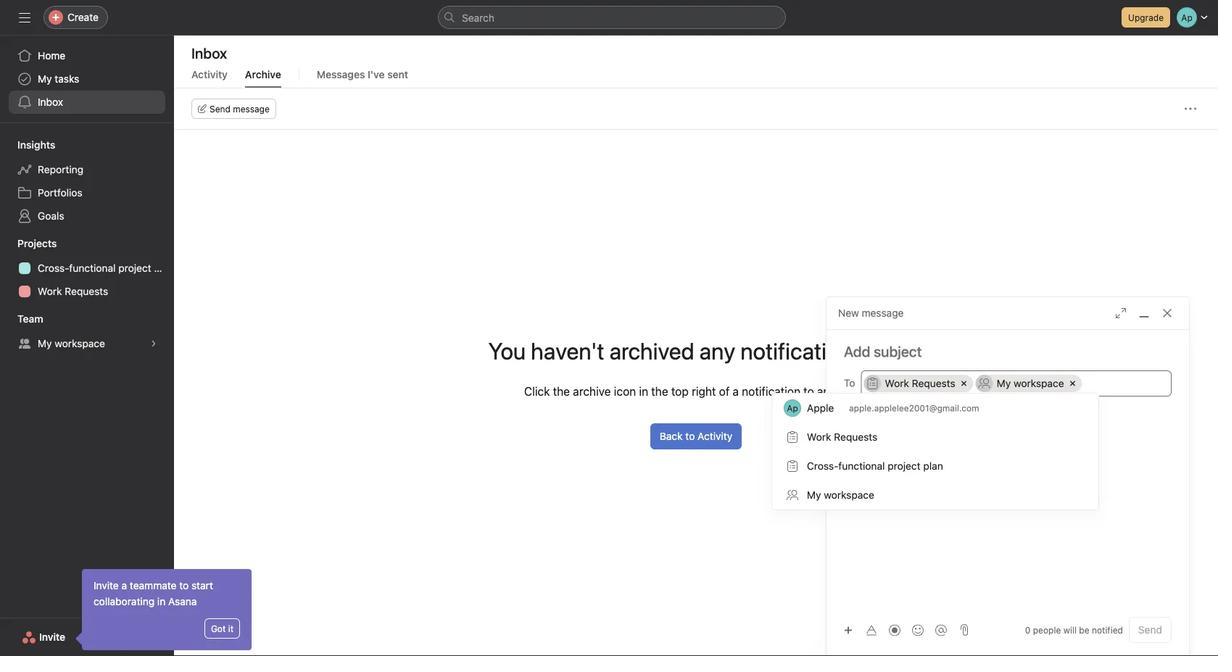 Task type: locate. For each thing, give the bounding box(es) containing it.
work down cross-
[[38, 285, 62, 297]]

1 horizontal spatial archive
[[818, 385, 856, 399]]

invite inside button
[[39, 632, 65, 644]]

notifications yet.
[[741, 337, 904, 365]]

inbox up activity link at top left
[[192, 44, 227, 61]]

sent
[[388, 69, 409, 81]]

Search tasks, projects, and more text field
[[438, 6, 786, 29]]

back to activity
[[660, 431, 733, 443]]

1 vertical spatial workspace
[[1014, 378, 1065, 390]]

Add subject text field
[[827, 342, 1190, 362]]

1 vertical spatial inbox
[[38, 96, 63, 108]]

messages i've sent link
[[317, 69, 409, 88]]

plan
[[154, 262, 174, 274]]

the
[[553, 385, 570, 399], [652, 385, 669, 399]]

0 vertical spatial send
[[210, 104, 231, 114]]

work requests inside 'cell'
[[885, 378, 956, 390]]

work inside work requests link
[[38, 285, 62, 297]]

reporting link
[[9, 158, 165, 181]]

1 vertical spatial in
[[157, 596, 166, 608]]

team
[[17, 313, 43, 325]]

activity up send message button on the left
[[192, 69, 228, 81]]

0 horizontal spatial work requests
[[38, 285, 108, 297]]

1 vertical spatial work requests
[[885, 378, 956, 390]]

0 vertical spatial to
[[804, 385, 815, 399]]

work requests right it.
[[885, 378, 956, 390]]

my workspace for my workspace cell
[[997, 378, 1065, 390]]

dialog
[[827, 297, 1190, 657]]

create button
[[44, 6, 108, 29]]

1 horizontal spatial my workspace
[[997, 378, 1065, 390]]

1 horizontal spatial a
[[733, 385, 739, 399]]

archive
[[573, 385, 611, 399], [818, 385, 856, 399]]

work requests
[[38, 285, 108, 297], [885, 378, 956, 390]]

my
[[38, 73, 52, 85], [38, 338, 52, 350], [997, 378, 1012, 390]]

workspace down work requests link
[[55, 338, 105, 350]]

it.
[[859, 385, 868, 399]]

my workspace for my workspace link
[[38, 338, 105, 350]]

1 horizontal spatial requests
[[913, 378, 956, 390]]

work requests down cross-functional project plan link
[[38, 285, 108, 297]]

workspace for my workspace cell
[[1014, 378, 1065, 390]]

work requests for work requests 'cell'
[[885, 378, 956, 390]]

activity link
[[192, 69, 228, 88]]

my workspace inside teams element
[[38, 338, 105, 350]]

insights element
[[0, 132, 174, 231]]

requests down cross-functional project plan link
[[65, 285, 108, 297]]

you
[[489, 337, 526, 365]]

to inside button
[[686, 431, 695, 443]]

1 horizontal spatial send
[[1139, 624, 1163, 636]]

upgrade
[[1129, 12, 1164, 22]]

1 horizontal spatial the
[[652, 385, 669, 399]]

1 horizontal spatial work
[[885, 378, 910, 390]]

row containing work requests
[[864, 375, 1170, 396]]

work right it.
[[885, 378, 910, 390]]

a right of
[[733, 385, 739, 399]]

1 horizontal spatial workspace
[[1014, 378, 1065, 390]]

0 horizontal spatial my workspace
[[38, 338, 105, 350]]

my workspace inside cell
[[997, 378, 1065, 390]]

1 horizontal spatial inbox
[[192, 44, 227, 61]]

0 horizontal spatial workspace
[[55, 338, 105, 350]]

a up collaborating
[[122, 580, 127, 592]]

1 vertical spatial my
[[38, 338, 52, 350]]

my workspace
[[38, 338, 105, 350], [997, 378, 1065, 390]]

0 vertical spatial workspace
[[55, 338, 105, 350]]

to inside invite a teammate to start collaborating in asana got it
[[179, 580, 189, 592]]

work
[[38, 285, 62, 297], [885, 378, 910, 390]]

my workspace down team
[[38, 338, 105, 350]]

projects button
[[0, 237, 57, 251]]

got
[[211, 624, 226, 634]]

1 vertical spatial send
[[1139, 624, 1163, 636]]

0 vertical spatial inbox
[[192, 44, 227, 61]]

0
[[1026, 625, 1031, 636]]

activity
[[192, 69, 228, 81], [698, 431, 733, 443]]

work requests cell
[[864, 375, 974, 393]]

send left message
[[210, 104, 231, 114]]

archived
[[610, 337, 695, 365]]

requests right it.
[[913, 378, 956, 390]]

0 horizontal spatial a
[[122, 580, 127, 592]]

invite inside invite a teammate to start collaborating in asana got it
[[94, 580, 119, 592]]

formatting image
[[866, 625, 878, 637]]

to
[[804, 385, 815, 399], [686, 431, 695, 443], [179, 580, 189, 592]]

notified
[[1093, 625, 1124, 636]]

emoji image
[[913, 625, 924, 637]]

my left tasks on the left of the page
[[38, 73, 52, 85]]

my down team
[[38, 338, 52, 350]]

0 horizontal spatial inbox
[[38, 96, 63, 108]]

the left top
[[652, 385, 669, 399]]

row
[[864, 375, 1170, 396]]

my tasks link
[[9, 67, 165, 91]]

notification
[[742, 385, 801, 399]]

work requests link
[[9, 280, 165, 303]]

0 vertical spatial my workspace
[[38, 338, 105, 350]]

workspace
[[55, 338, 105, 350], [1014, 378, 1065, 390]]

None text field
[[1088, 375, 1099, 393]]

upgrade button
[[1122, 7, 1171, 28]]

requests inside projects element
[[65, 285, 108, 297]]

1 horizontal spatial activity
[[698, 431, 733, 443]]

0 vertical spatial work requests
[[38, 285, 108, 297]]

0 vertical spatial activity
[[192, 69, 228, 81]]

1 horizontal spatial invite
[[94, 580, 119, 592]]

1 vertical spatial work
[[885, 378, 910, 390]]

dialog containing new message
[[827, 297, 1190, 657]]

0 vertical spatial invite
[[94, 580, 119, 592]]

1 horizontal spatial in
[[639, 385, 649, 399]]

record a video image
[[889, 625, 901, 637]]

1 vertical spatial requests
[[913, 378, 956, 390]]

workspace down add subject text box
[[1014, 378, 1065, 390]]

toolbar
[[839, 620, 955, 641]]

my inside global element
[[38, 73, 52, 85]]

0 horizontal spatial requests
[[65, 285, 108, 297]]

1 vertical spatial activity
[[698, 431, 733, 443]]

1 vertical spatial invite
[[39, 632, 65, 644]]

invite for invite
[[39, 632, 65, 644]]

0 horizontal spatial activity
[[192, 69, 228, 81]]

archive left it.
[[818, 385, 856, 399]]

workspace inside cell
[[1014, 378, 1065, 390]]

inbox
[[192, 44, 227, 61], [38, 96, 63, 108]]

work inside work requests 'cell'
[[885, 378, 910, 390]]

send inside button
[[210, 104, 231, 114]]

0 horizontal spatial to
[[179, 580, 189, 592]]

2 vertical spatial to
[[179, 580, 189, 592]]

new message
[[839, 307, 904, 319]]

0 people will be notified
[[1026, 625, 1124, 636]]

0 vertical spatial requests
[[65, 285, 108, 297]]

send inside button
[[1139, 624, 1163, 636]]

archive link
[[245, 69, 281, 88]]

back to activity button
[[651, 424, 742, 450]]

send button
[[1130, 617, 1172, 644]]

in right icon
[[639, 385, 649, 399]]

2 horizontal spatial to
[[804, 385, 815, 399]]

my workspace down add subject text box
[[997, 378, 1065, 390]]

see details, my workspace image
[[149, 340, 158, 348]]

workspace inside teams element
[[55, 338, 105, 350]]

1 vertical spatial to
[[686, 431, 695, 443]]

send message
[[210, 104, 270, 114]]

in
[[639, 385, 649, 399], [157, 596, 166, 608]]

inbox down my tasks
[[38, 96, 63, 108]]

0 horizontal spatial in
[[157, 596, 166, 608]]

1 vertical spatial a
[[122, 580, 127, 592]]

portfolios link
[[9, 181, 165, 205]]

to right notification
[[804, 385, 815, 399]]

the right click
[[553, 385, 570, 399]]

send right the 'notified'
[[1139, 624, 1163, 636]]

my inside teams element
[[38, 338, 52, 350]]

1 vertical spatial my workspace
[[997, 378, 1065, 390]]

send
[[210, 104, 231, 114], [1139, 624, 1163, 636]]

got it button
[[205, 619, 240, 639]]

0 vertical spatial my
[[38, 73, 52, 85]]

0 vertical spatial a
[[733, 385, 739, 399]]

0 horizontal spatial invite
[[39, 632, 65, 644]]

top
[[672, 385, 689, 399]]

work requests inside projects element
[[38, 285, 108, 297]]

tasks
[[55, 73, 79, 85]]

activity right back
[[698, 431, 733, 443]]

my down add subject text box
[[997, 378, 1012, 390]]

1 archive from the left
[[573, 385, 611, 399]]

at mention image
[[936, 625, 948, 637]]

will
[[1064, 625, 1077, 636]]

to right back
[[686, 431, 695, 443]]

create
[[67, 11, 99, 23]]

in down teammate
[[157, 596, 166, 608]]

invite
[[94, 580, 119, 592], [39, 632, 65, 644]]

archive left icon
[[573, 385, 611, 399]]

2 vertical spatial my
[[997, 378, 1012, 390]]

requests
[[65, 285, 108, 297], [913, 378, 956, 390]]

to
[[845, 377, 856, 389]]

requests inside 'cell'
[[913, 378, 956, 390]]

my inside cell
[[997, 378, 1012, 390]]

0 vertical spatial work
[[38, 285, 62, 297]]

back
[[660, 431, 683, 443]]

to up asana
[[179, 580, 189, 592]]

0 horizontal spatial the
[[553, 385, 570, 399]]

start
[[192, 580, 213, 592]]

none text field inside row
[[1088, 375, 1099, 393]]

message
[[233, 104, 270, 114]]

functional
[[69, 262, 116, 274]]

0 horizontal spatial work
[[38, 285, 62, 297]]

1 horizontal spatial work requests
[[885, 378, 956, 390]]

0 horizontal spatial archive
[[573, 385, 611, 399]]

0 horizontal spatial send
[[210, 104, 231, 114]]

a
[[733, 385, 739, 399], [122, 580, 127, 592]]

1 the from the left
[[553, 385, 570, 399]]

1 horizontal spatial to
[[686, 431, 695, 443]]



Task type: describe. For each thing, give the bounding box(es) containing it.
cross-functional project plan
[[38, 262, 174, 274]]

insights
[[17, 139, 55, 151]]

be
[[1080, 625, 1090, 636]]

insights button
[[0, 138, 55, 152]]

a inside invite a teammate to start collaborating in asana got it
[[122, 580, 127, 592]]

hide sidebar image
[[19, 12, 30, 23]]

collaborating
[[94, 596, 155, 608]]

2 the from the left
[[652, 385, 669, 399]]

send for send
[[1139, 624, 1163, 636]]

goals
[[38, 210, 64, 222]]

global element
[[0, 36, 174, 123]]

minimize image
[[1139, 308, 1151, 319]]

in inside invite a teammate to start collaborating in asana got it
[[157, 596, 166, 608]]

project
[[118, 262, 151, 274]]

click the archive icon in the top right of a notification to archive it.
[[525, 385, 868, 399]]

0 vertical spatial in
[[639, 385, 649, 399]]

my workspace link
[[9, 332, 165, 356]]

right
[[692, 385, 716, 399]]

my for my workspace link
[[38, 338, 52, 350]]

teams element
[[0, 306, 174, 358]]

messages
[[317, 69, 365, 81]]

i've
[[368, 69, 385, 81]]

expand popout to full screen image
[[1116, 308, 1127, 319]]

any
[[700, 337, 736, 365]]

invite a teammate to start collaborating in asana tooltip
[[78, 570, 252, 651]]

requests for work requests link
[[65, 285, 108, 297]]

home link
[[9, 44, 165, 67]]

send for send message
[[210, 104, 231, 114]]

projects
[[17, 238, 57, 250]]

activity inside button
[[698, 431, 733, 443]]

home
[[38, 50, 65, 62]]

reporting
[[38, 164, 84, 176]]

portfolios
[[38, 187, 82, 199]]

invite button
[[12, 625, 75, 651]]

work for work requests 'cell'
[[885, 378, 910, 390]]

projects element
[[0, 231, 174, 306]]

teammate
[[130, 580, 177, 592]]

work for work requests link
[[38, 285, 62, 297]]

people
[[1034, 625, 1062, 636]]

inbox inside global element
[[38, 96, 63, 108]]

click
[[525, 385, 550, 399]]

team button
[[0, 312, 43, 326]]

2 archive from the left
[[818, 385, 856, 399]]

requests for work requests 'cell'
[[913, 378, 956, 390]]

icon
[[614, 385, 636, 399]]

you haven't archived any notifications yet.
[[489, 337, 904, 365]]

it
[[228, 624, 234, 634]]

invite for invite a teammate to start collaborating in asana got it
[[94, 580, 119, 592]]

workspace for my workspace link
[[55, 338, 105, 350]]

my for my tasks link
[[38, 73, 52, 85]]

invite a teammate to start collaborating in asana got it
[[94, 580, 234, 634]]

my workspace cell
[[976, 375, 1083, 393]]

asana
[[168, 596, 197, 608]]

work requests for work requests link
[[38, 285, 108, 297]]

row inside dialog
[[864, 375, 1170, 396]]

haven't
[[531, 337, 605, 365]]

more actions image
[[1185, 103, 1197, 115]]

my for my workspace cell
[[997, 378, 1012, 390]]

send message button
[[192, 99, 276, 119]]

archive
[[245, 69, 281, 81]]

messages i've sent
[[317, 69, 409, 81]]

cross-
[[38, 262, 69, 274]]

insert an object image
[[845, 626, 853, 635]]

close image
[[1162, 308, 1174, 319]]

goals link
[[9, 205, 165, 228]]

of
[[719, 385, 730, 399]]

my tasks
[[38, 73, 79, 85]]

cross-functional project plan link
[[9, 257, 174, 280]]

inbox link
[[9, 91, 165, 114]]



Task type: vqa. For each thing, say whether or not it's contained in the screenshot.
Create Dropdown Button
yes



